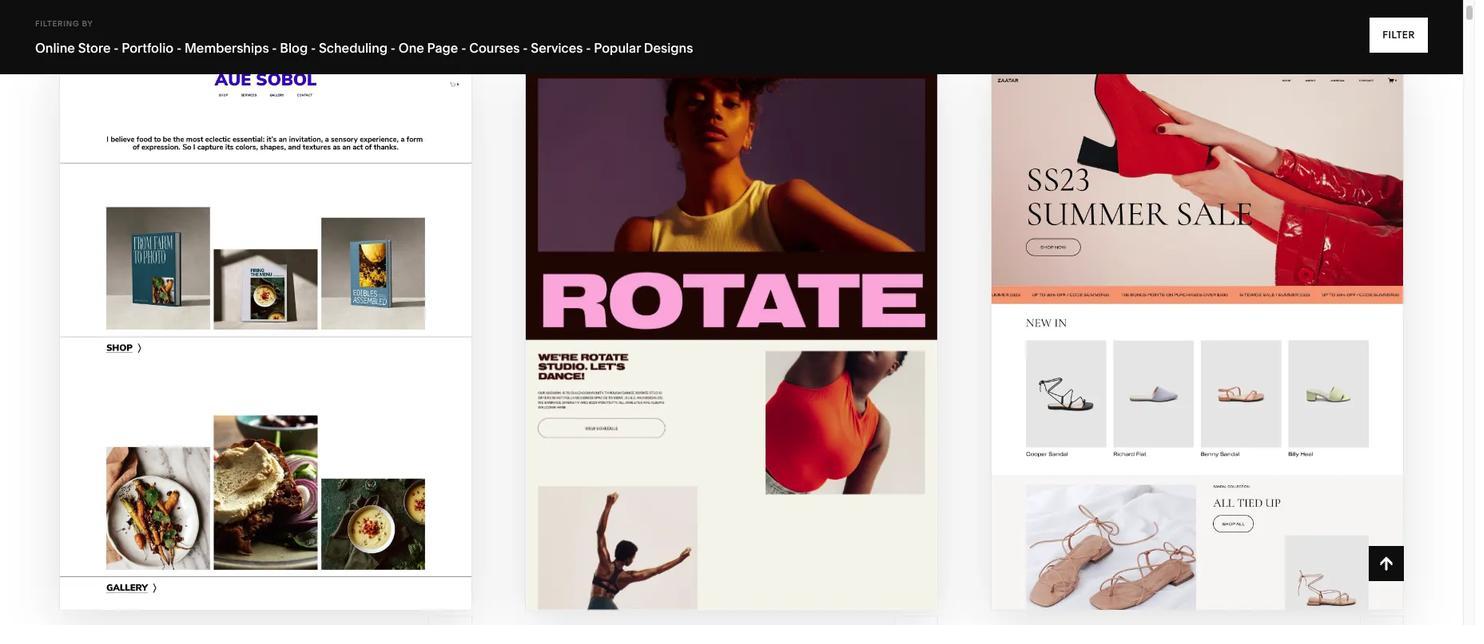 Task type: locate. For each thing, give the bounding box(es) containing it.
with up preview zaatar
[[1162, 304, 1203, 323]]

back to top image
[[1378, 556, 1396, 573]]

zaatar image
[[992, 61, 1404, 610]]

2 with from the left
[[697, 304, 738, 323]]

start for preview aue sobol
[[164, 304, 212, 323]]

2 horizontal spatial start
[[1111, 304, 1159, 323]]

store down by
[[78, 40, 111, 56]]

preview down start with aue sobol
[[184, 336, 254, 354]]

0 vertical spatial sobol
[[296, 304, 351, 323]]

start inside 'button'
[[164, 304, 212, 323]]

preview inside 'link'
[[184, 336, 254, 354]]

with inside the start with rotate button
[[697, 304, 738, 323]]

- right courses
[[523, 40, 528, 56]]

1 preview from the left
[[184, 336, 254, 354]]

- right the portfolio
[[177, 40, 182, 56]]

with up preview rotate
[[697, 304, 738, 323]]

store
[[118, 23, 163, 45], [78, 40, 111, 56]]

scheduling
[[319, 40, 388, 56]]

3 with from the left
[[1162, 304, 1203, 323]]

preview for preview zaatar
[[1130, 336, 1200, 354]]

with inside start with aue sobol 'button'
[[216, 304, 257, 323]]

- right blog
[[311, 40, 316, 56]]

1 vertical spatial aue
[[257, 336, 289, 354]]

(
[[258, 23, 263, 45]]

1 horizontal spatial store
[[118, 23, 163, 45]]

preview
[[184, 336, 254, 354], [665, 336, 735, 354], [1130, 336, 1200, 354]]

start
[[164, 304, 212, 323], [645, 304, 693, 323], [1111, 304, 1159, 323]]

1 horizontal spatial preview
[[665, 336, 735, 354]]

store for templates
[[118, 23, 163, 45]]

- right "page"
[[461, 40, 466, 56]]

1 vertical spatial zaatar
[[1204, 336, 1266, 354]]

- left the portfolio
[[114, 40, 119, 56]]

sobol
[[296, 304, 351, 323], [293, 336, 348, 354]]

rotate
[[742, 304, 802, 323], [739, 336, 799, 354]]

3 preview from the left
[[1130, 336, 1200, 354]]

-
[[114, 40, 119, 56], [177, 40, 182, 56], [272, 40, 277, 56], [311, 40, 316, 56], [391, 40, 396, 56], [461, 40, 466, 56], [523, 40, 528, 56], [586, 40, 591, 56]]

designs
[[644, 40, 693, 56]]

5 - from the left
[[391, 40, 396, 56]]

portfolio
[[122, 40, 174, 56]]

0 vertical spatial aue
[[260, 304, 292, 323]]

0 horizontal spatial with
[[216, 304, 257, 323]]

preview rotate
[[665, 336, 799, 354]]

0 vertical spatial zaatar
[[1207, 304, 1269, 323]]

start for preview rotate
[[645, 304, 693, 323]]

- left one
[[391, 40, 396, 56]]

courses
[[469, 40, 520, 56]]

preview aue sobol link
[[184, 323, 348, 367]]

aue inside start with aue sobol 'button'
[[260, 304, 292, 323]]

2 - from the left
[[177, 40, 182, 56]]

1 horizontal spatial with
[[697, 304, 738, 323]]

start inside button
[[1111, 304, 1159, 323]]

3 start from the left
[[1111, 304, 1159, 323]]

with for zaatar
[[1162, 304, 1203, 323]]

rotate image
[[526, 61, 938, 610]]

online left the portfolio
[[59, 23, 114, 45]]

online for online store templates ( 40 )
[[59, 23, 114, 45]]

preview down the start with rotate
[[665, 336, 735, 354]]

0 vertical spatial rotate
[[742, 304, 802, 323]]

start inside button
[[645, 304, 693, 323]]

with up preview aue sobol
[[216, 304, 257, 323]]

2 horizontal spatial preview
[[1130, 336, 1200, 354]]

1 horizontal spatial start
[[645, 304, 693, 323]]

start with rotate
[[645, 304, 802, 323]]

0 horizontal spatial start
[[164, 304, 212, 323]]

start with aue sobol button
[[164, 292, 367, 336]]

preview zaatar
[[1130, 336, 1266, 354]]

- left the )
[[272, 40, 277, 56]]

2 start from the left
[[645, 304, 693, 323]]

with
[[216, 304, 257, 323], [697, 304, 738, 323], [1162, 304, 1203, 323]]

store right by
[[118, 23, 163, 45]]

aue inside preview aue sobol 'link'
[[257, 336, 289, 354]]

start with aue sobol
[[164, 304, 351, 323]]

preview down start with zaatar
[[1130, 336, 1200, 354]]

40
[[263, 23, 283, 45]]

1 vertical spatial sobol
[[293, 336, 348, 354]]

filter button
[[1370, 18, 1429, 53]]

aue
[[260, 304, 292, 323], [257, 336, 289, 354]]

online
[[59, 23, 114, 45], [35, 40, 75, 56]]

2 preview from the left
[[665, 336, 735, 354]]

- left popular
[[586, 40, 591, 56]]

1 vertical spatial rotate
[[739, 336, 799, 354]]

3 - from the left
[[272, 40, 277, 56]]

0 horizontal spatial store
[[78, 40, 111, 56]]

1 start from the left
[[164, 304, 212, 323]]

1 with from the left
[[216, 304, 257, 323]]

8 - from the left
[[586, 40, 591, 56]]

rotate inside the preview rotate link
[[739, 336, 799, 354]]

with inside start with zaatar button
[[1162, 304, 1203, 323]]

)
[[283, 23, 289, 45]]

zaatar
[[1207, 304, 1269, 323], [1204, 336, 1266, 354]]

popular
[[594, 40, 641, 56]]

preview rotate link
[[665, 323, 799, 367]]

online down filtering
[[35, 40, 75, 56]]

2 horizontal spatial with
[[1162, 304, 1203, 323]]

0 horizontal spatial preview
[[184, 336, 254, 354]]



Task type: describe. For each thing, give the bounding box(es) containing it.
start for preview zaatar
[[1111, 304, 1159, 323]]

templates
[[167, 23, 253, 45]]

sobol inside 'button'
[[296, 304, 351, 323]]

6 - from the left
[[461, 40, 466, 56]]

start with zaatar
[[1111, 304, 1269, 323]]

preview for preview aue sobol
[[184, 336, 254, 354]]

aue sobol element
[[60, 61, 472, 610]]

online store - portfolio - memberships - blog - scheduling - one page - courses - services - popular designs
[[35, 40, 693, 56]]

sobol inside 'link'
[[293, 336, 348, 354]]

preview zaatar link
[[1130, 323, 1266, 367]]

store for -
[[78, 40, 111, 56]]

memberships
[[185, 40, 269, 56]]

aue sobol image
[[60, 61, 472, 610]]

one
[[399, 40, 424, 56]]

1 - from the left
[[114, 40, 119, 56]]

filtering by
[[35, 19, 93, 28]]

4 - from the left
[[311, 40, 316, 56]]

rotate element
[[526, 61, 938, 610]]

zaatar inside button
[[1207, 304, 1269, 323]]

with for rotate
[[697, 304, 738, 323]]

preview aue sobol
[[184, 336, 348, 354]]

start with rotate button
[[645, 292, 819, 336]]

7 - from the left
[[523, 40, 528, 56]]

with for aue
[[216, 304, 257, 323]]

services
[[531, 40, 583, 56]]

blog
[[280, 40, 308, 56]]

online for online store - portfolio - memberships - blog - scheduling - one page - courses - services - popular designs
[[35, 40, 75, 56]]

filter
[[1383, 29, 1416, 41]]

filtering
[[35, 19, 80, 28]]

start with zaatar button
[[1111, 292, 1286, 336]]

zaatar element
[[992, 61, 1404, 610]]

rotate inside the start with rotate button
[[742, 304, 802, 323]]

by
[[82, 19, 93, 28]]

preview for preview rotate
[[665, 336, 735, 354]]

page
[[427, 40, 458, 56]]

online store templates ( 40 )
[[59, 23, 289, 45]]



Task type: vqa. For each thing, say whether or not it's contained in the screenshot.
Start in the Button
yes



